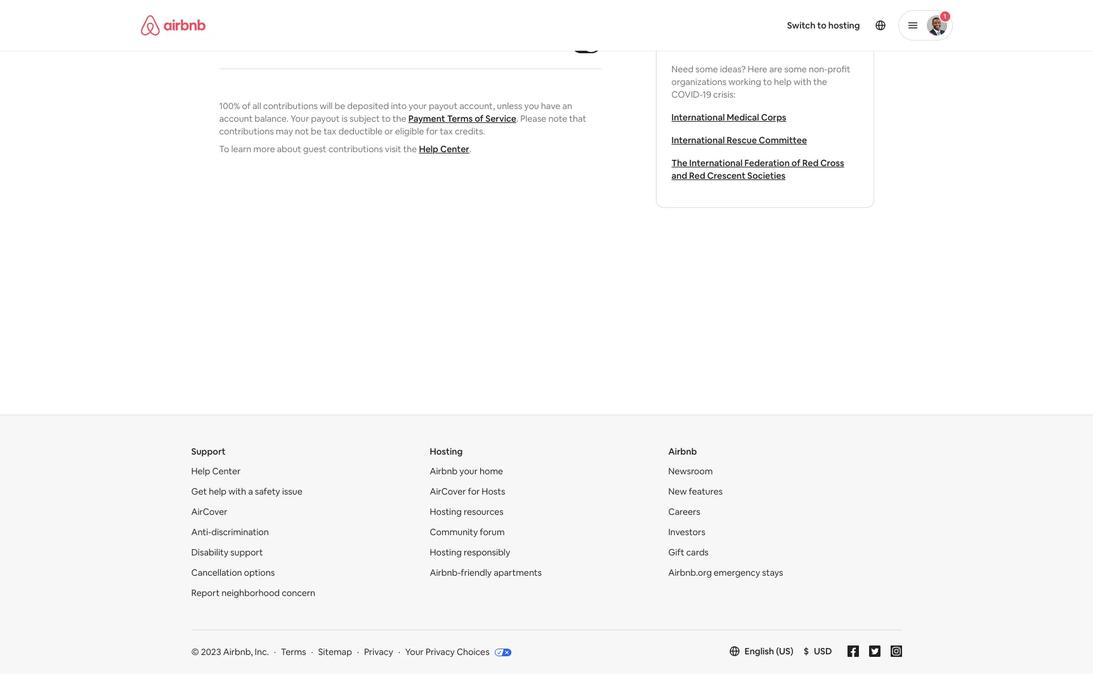 Task type: vqa. For each thing, say whether or not it's contained in the screenshot.
the insurance
no



Task type: locate. For each thing, give the bounding box(es) containing it.
apartments
[[494, 568, 542, 579]]

with down "non-"
[[794, 76, 812, 88]]

your
[[291, 113, 309, 124], [405, 647, 424, 658]]

0 horizontal spatial airbnb
[[430, 466, 458, 477]]

new features link
[[669, 486, 723, 498]]

navigate to twitter image
[[869, 646, 881, 658]]

some
[[696, 63, 718, 75], [785, 63, 807, 75]]

privacy left choices
[[426, 647, 455, 658]]

societies
[[748, 170, 786, 182]]

1 tax from the left
[[324, 126, 337, 137]]

0 horizontal spatial that
[[570, 113, 587, 124]]

contributions up balance.
[[263, 100, 318, 112]]

cancellation options link
[[191, 568, 275, 579]]

have
[[541, 100, 561, 112]]

1 horizontal spatial that
[[836, 3, 853, 14]]

here
[[748, 63, 768, 75]]

tax up guest
[[324, 126, 337, 137]]

to inside "link"
[[818, 20, 827, 31]]

english (us)
[[745, 646, 794, 658]]

a left safety
[[248, 486, 253, 498]]

0 vertical spatial a
[[777, 3, 782, 14]]

to up same
[[735, 15, 744, 27]]

0 horizontal spatial payout
[[311, 113, 340, 124]]

support
[[230, 547, 263, 559]]

. down credits. at the top of the page
[[470, 143, 472, 155]]

that up hosting on the top right of page
[[836, 3, 853, 14]]

cancellation
[[191, 568, 242, 579]]

the
[[721, 28, 735, 39], [814, 76, 828, 88], [393, 113, 407, 124], [403, 143, 417, 155]]

safety
[[255, 486, 280, 498]]

1 horizontal spatial .
[[517, 113, 519, 124]]

help down are
[[774, 76, 792, 88]]

1 horizontal spatial be
[[335, 100, 345, 112]]

1 vertical spatial payout
[[311, 113, 340, 124]]

your up aircover for hosts
[[460, 466, 478, 477]]

0 vertical spatial with
[[794, 76, 812, 88]]

1 horizontal spatial a
[[777, 3, 782, 14]]

0 horizontal spatial some
[[696, 63, 718, 75]]

profit
[[828, 63, 851, 75]]

1 vertical spatial contributions
[[219, 126, 274, 137]]

international
[[672, 112, 725, 123], [672, 135, 725, 146], [690, 157, 743, 169]]

0 vertical spatial aircover
[[430, 486, 466, 498]]

tax down payment terms of service
[[440, 126, 453, 137]]

0 vertical spatial .
[[517, 113, 519, 124]]

.
[[517, 113, 519, 124], [470, 143, 472, 155]]

0 vertical spatial help
[[774, 76, 792, 88]]

need
[[672, 63, 694, 75]]

hosting up airbnb your home link
[[430, 446, 463, 458]]

international for international medical corps
[[672, 112, 725, 123]]

0 vertical spatial that
[[836, 3, 853, 14]]

aircover for hosts
[[430, 486, 506, 498]]

your right privacy link
[[405, 647, 424, 658]]

charity
[[825, 28, 854, 39]]

committee
[[759, 135, 807, 146]]

1 vertical spatial red
[[690, 170, 706, 182]]

2 horizontal spatial your
[[805, 28, 823, 39]]

1 vertical spatial terms
[[281, 647, 306, 658]]

with
[[794, 76, 812, 88], [229, 486, 246, 498]]

$
[[804, 646, 809, 658]]

1 hosting from the top
[[430, 446, 463, 458]]

1 vertical spatial help
[[191, 466, 210, 477]]

gift cards link
[[669, 547, 709, 559]]

2 horizontal spatial a
[[839, 15, 844, 27]]

1 horizontal spatial airbnb
[[669, 446, 697, 458]]

2 vertical spatial hosting
[[430, 547, 462, 559]]

1 vertical spatial that
[[570, 113, 587, 124]]

(us)
[[776, 646, 794, 658]]

0 vertical spatial help center link
[[419, 143, 470, 155]]

. down unless
[[517, 113, 519, 124]]

1 vertical spatial your
[[409, 100, 427, 112]]

your up not
[[291, 113, 309, 124]]

center down credits. at the top of the page
[[441, 143, 470, 155]]

be
[[335, 100, 345, 112], [311, 126, 322, 137]]

your
[[805, 28, 823, 39], [409, 100, 427, 112], [460, 466, 478, 477]]

that inside if you've already received a contribution that you don't want to keep, consider making a donation of the same amount to your charity of choice.
[[836, 3, 853, 14]]

and
[[672, 170, 688, 182]]

terms right ·
[[281, 647, 306, 658]]

your up payment on the left of page
[[409, 100, 427, 112]]

0 vertical spatial airbnb
[[669, 446, 697, 458]]

be right not
[[311, 126, 322, 137]]

aircover down airbnb your home link
[[430, 486, 466, 498]]

1 horizontal spatial for
[[468, 486, 480, 498]]

airbnb up aircover for hosts link
[[430, 466, 458, 477]]

to
[[735, 15, 744, 27], [818, 20, 827, 31], [794, 28, 803, 39], [764, 76, 773, 88], [382, 113, 391, 124]]

airbnb up newsroom "link"
[[669, 446, 697, 458]]

airbnb your home
[[430, 466, 503, 477]]

with down help center
[[229, 486, 246, 498]]

hosting for hosting
[[430, 446, 463, 458]]

0 vertical spatial international
[[672, 112, 725, 123]]

balance.
[[255, 113, 289, 124]]

help right get
[[209, 486, 227, 498]]

terms up credits. at the top of the page
[[447, 113, 473, 124]]

0 horizontal spatial your
[[291, 113, 309, 124]]

service
[[486, 113, 517, 124]]

1 vertical spatial airbnb
[[430, 466, 458, 477]]

0 horizontal spatial terms
[[281, 647, 306, 658]]

help up get
[[191, 466, 210, 477]]

international for international rescue committee
[[672, 135, 725, 146]]

1 vertical spatial be
[[311, 126, 322, 137]]

red left cross
[[803, 157, 819, 169]]

you down if
[[672, 15, 687, 27]]

emergency
[[714, 568, 761, 579]]

0 horizontal spatial with
[[229, 486, 246, 498]]

0 horizontal spatial aircover
[[191, 507, 228, 518]]

0 horizontal spatial help center link
[[191, 466, 241, 477]]

0 horizontal spatial help
[[191, 466, 210, 477]]

0 horizontal spatial center
[[212, 466, 241, 477]]

1 vertical spatial your
[[405, 647, 424, 658]]

0 horizontal spatial your
[[409, 100, 427, 112]]

you up please
[[525, 100, 539, 112]]

2 some from the left
[[785, 63, 807, 75]]

aircover up anti-
[[191, 507, 228, 518]]

more
[[254, 143, 275, 155]]

will
[[320, 100, 333, 112]]

of down want
[[710, 28, 719, 39]]

need some ideas? here are some non-profit organizations working to help with the covid-19 crisis:
[[672, 63, 851, 100]]

international rescue committee
[[672, 135, 807, 146]]

be up is
[[335, 100, 345, 112]]

help center link down the support
[[191, 466, 241, 477]]

1 vertical spatial international
[[672, 135, 725, 146]]

2 vertical spatial your
[[460, 466, 478, 477]]

report neighborhood concern link
[[191, 588, 316, 599]]

contributions down account
[[219, 126, 274, 137]]

the inside need some ideas? here are some non-profit organizations working to help with the covid-19 crisis:
[[814, 76, 828, 88]]

center
[[441, 143, 470, 155], [212, 466, 241, 477]]

switch to hosting
[[788, 20, 860, 31]]

of
[[710, 28, 719, 39], [672, 41, 681, 52], [242, 100, 251, 112], [475, 113, 484, 124], [792, 157, 801, 169]]

1 vertical spatial aircover
[[191, 507, 228, 518]]

1 vertical spatial a
[[839, 15, 844, 27]]

3 hosting from the top
[[430, 547, 462, 559]]

1 horizontal spatial red
[[803, 157, 819, 169]]

to up or
[[382, 113, 391, 124]]

1 horizontal spatial privacy
[[426, 647, 455, 658]]

airbnb
[[669, 446, 697, 458], [430, 466, 458, 477]]

1 vertical spatial help center link
[[191, 466, 241, 477]]

1 horizontal spatial you
[[672, 15, 687, 27]]

airbnb,
[[223, 647, 253, 658]]

visit
[[385, 143, 402, 155]]

0 vertical spatial contributions
[[263, 100, 318, 112]]

0 horizontal spatial for
[[426, 126, 438, 137]]

1 horizontal spatial your
[[405, 647, 424, 658]]

the down into
[[393, 113, 407, 124]]

privacy right sitemap link at the bottom of page
[[364, 647, 393, 658]]

some right are
[[785, 63, 807, 75]]

2 vertical spatial international
[[690, 157, 743, 169]]

1 horizontal spatial some
[[785, 63, 807, 75]]

the right the visit
[[403, 143, 417, 155]]

. inside . please note that contributions may not be tax deductible or eligible for tax credits.
[[517, 113, 519, 124]]

0 horizontal spatial a
[[248, 486, 253, 498]]

1 horizontal spatial help center link
[[419, 143, 470, 155]]

2 vertical spatial a
[[248, 486, 253, 498]]

1 horizontal spatial center
[[441, 143, 470, 155]]

hosting
[[430, 446, 463, 458], [430, 507, 462, 518], [430, 547, 462, 559]]

that
[[836, 3, 853, 14], [570, 113, 587, 124]]

the international federation of red cross and red crescent societies link
[[672, 157, 845, 182]]

0 horizontal spatial help
[[209, 486, 227, 498]]

0 horizontal spatial be
[[311, 126, 322, 137]]

for
[[426, 126, 438, 137], [468, 486, 480, 498]]

center down the support
[[212, 466, 241, 477]]

0 horizontal spatial red
[[690, 170, 706, 182]]

1 vertical spatial hosting
[[430, 507, 462, 518]]

hosting responsibly link
[[430, 547, 511, 559]]

0 vertical spatial you
[[672, 15, 687, 27]]

for down payment on the left of page
[[426, 126, 438, 137]]

0 vertical spatial your
[[805, 28, 823, 39]]

discrimination
[[212, 527, 269, 538]]

0 horizontal spatial tax
[[324, 126, 337, 137]]

you inside 100% of all contributions will be deposited into your payout account, unless you have an account balance. your payout is subject to the
[[525, 100, 539, 112]]

airbnb.org emergency stays link
[[669, 568, 784, 579]]

1 horizontal spatial terms
[[447, 113, 473, 124]]

the down "non-"
[[814, 76, 828, 88]]

options
[[244, 568, 275, 579]]

1 horizontal spatial help
[[774, 76, 792, 88]]

international up the at the top of the page
[[672, 135, 725, 146]]

1 vertical spatial you
[[525, 100, 539, 112]]

0 vertical spatial for
[[426, 126, 438, 137]]

payout down will
[[311, 113, 340, 124]]

ideas?
[[720, 63, 746, 75]]

help
[[419, 143, 439, 155], [191, 466, 210, 477]]

for left hosts
[[468, 486, 480, 498]]

disability support
[[191, 547, 263, 559]]

a
[[777, 3, 782, 14], [839, 15, 844, 27], [248, 486, 253, 498]]

red right and
[[690, 170, 706, 182]]

0 vertical spatial hosting
[[430, 446, 463, 458]]

of down committee in the right top of the page
[[792, 157, 801, 169]]

help
[[774, 76, 792, 88], [209, 486, 227, 498]]

cards
[[687, 547, 709, 559]]

1 some from the left
[[696, 63, 718, 75]]

0 vertical spatial your
[[291, 113, 309, 124]]

international up crescent
[[690, 157, 743, 169]]

a up charity
[[839, 15, 844, 27]]

making
[[807, 15, 837, 27]]

hosting up community
[[430, 507, 462, 518]]

1 horizontal spatial tax
[[440, 126, 453, 137]]

crisis:
[[714, 89, 736, 100]]

to
[[219, 143, 229, 155]]

international down 19 at the top of the page
[[672, 112, 725, 123]]

airbnb.org emergency stays
[[669, 568, 784, 579]]

1 button
[[899, 10, 953, 41]]

you
[[672, 15, 687, 27], [525, 100, 539, 112]]

working
[[729, 76, 762, 88]]

1 vertical spatial .
[[470, 143, 472, 155]]

0 horizontal spatial privacy
[[364, 647, 393, 658]]

newsroom link
[[669, 466, 713, 477]]

that down an
[[570, 113, 587, 124]]

0 vertical spatial help
[[419, 143, 439, 155]]

some up organizations
[[696, 63, 718, 75]]

your inside 100% of all contributions will be deposited into your payout account, unless you have an account balance. your payout is subject to the
[[291, 113, 309, 124]]

hosting resources
[[430, 507, 504, 518]]

1 horizontal spatial payout
[[429, 100, 458, 112]]

choice.
[[682, 41, 712, 52]]

help center link down credits. at the top of the page
[[419, 143, 470, 155]]

help down eligible
[[419, 143, 439, 155]]

the inside 100% of all contributions will be deposited into your payout account, unless you have an account balance. your payout is subject to the
[[393, 113, 407, 124]]

1 horizontal spatial with
[[794, 76, 812, 88]]

2 hosting from the top
[[430, 507, 462, 518]]

0 vertical spatial be
[[335, 100, 345, 112]]

cancellation options
[[191, 568, 275, 579]]

the down want
[[721, 28, 735, 39]]

eligible
[[395, 126, 424, 137]]

contributions down "deductible"
[[329, 143, 383, 155]]

about
[[277, 143, 301, 155]]

a up consider
[[777, 3, 782, 14]]

you inside if you've already received a contribution that you don't want to keep, consider making a donation of the same amount to your charity of choice.
[[672, 15, 687, 27]]

0 vertical spatial center
[[441, 143, 470, 155]]

hosting up airbnb-
[[430, 547, 462, 559]]

organizations
[[672, 76, 727, 88]]

of left all
[[242, 100, 251, 112]]

rescue
[[727, 135, 757, 146]]

to down are
[[764, 76, 773, 88]]

0 horizontal spatial you
[[525, 100, 539, 112]]

1 horizontal spatial aircover
[[430, 486, 466, 498]]

payment terms of service
[[409, 113, 517, 124]]

airbnb-friendly apartments link
[[430, 568, 542, 579]]

airbnb for airbnb
[[669, 446, 697, 458]]

airbnb-friendly apartments
[[430, 568, 542, 579]]

may
[[276, 126, 293, 137]]

be inside . please note that contributions may not be tax deductible or eligible for tax credits.
[[311, 126, 322, 137]]

to right switch
[[818, 20, 827, 31]]

of inside the international federation of red cross and red crescent societies
[[792, 157, 801, 169]]

your down "making"
[[805, 28, 823, 39]]

aircover for aircover link at the left of the page
[[191, 507, 228, 518]]

payout up payment on the left of page
[[429, 100, 458, 112]]

covid-
[[672, 89, 703, 100]]

careers
[[669, 507, 701, 518]]



Task type: describe. For each thing, give the bounding box(es) containing it.
hosting for hosting responsibly
[[430, 547, 462, 559]]

·
[[274, 647, 276, 658]]

the inside if you've already received a contribution that you don't want to keep, consider making a donation of the same amount to your charity of choice.
[[721, 28, 735, 39]]

2023
[[201, 647, 221, 658]]

1 horizontal spatial help
[[419, 143, 439, 155]]

issue
[[282, 486, 303, 498]]

that inside . please note that contributions may not be tax deductible or eligible for tax credits.
[[570, 113, 587, 124]]

or
[[385, 126, 393, 137]]

don't
[[689, 15, 710, 27]]

subject
[[350, 113, 380, 124]]

to inside 100% of all contributions will be deposited into your payout account, unless you have an account balance. your payout is subject to the
[[382, 113, 391, 124]]

disability support link
[[191, 547, 263, 559]]

©
[[191, 647, 199, 658]]

english (us) button
[[730, 646, 794, 658]]

contributions inside 100% of all contributions will be deposited into your payout account, unless you have an account balance. your payout is subject to the
[[263, 100, 318, 112]]

usd
[[814, 646, 833, 658]]

terms link
[[281, 647, 306, 658]]

19
[[703, 89, 712, 100]]

airbnb your home link
[[430, 466, 503, 477]]

100% of all contributions will be deposited into your payout account, unless you have an account balance. your payout is subject to the
[[219, 100, 573, 124]]

with inside need some ideas? here are some non-profit organizations working to help with the covid-19 crisis:
[[794, 76, 812, 88]]

1 vertical spatial with
[[229, 486, 246, 498]]

contributions inside . please note that contributions may not be tax deductible or eligible for tax credits.
[[219, 126, 274, 137]]

sitemap link
[[318, 647, 352, 658]]

of down "donation"
[[672, 41, 681, 52]]

guest
[[303, 143, 327, 155]]

community forum
[[430, 527, 505, 538]]

received
[[740, 3, 775, 14]]

careers link
[[669, 507, 701, 518]]

is
[[342, 113, 348, 124]]

$ usd
[[804, 646, 833, 658]]

1 vertical spatial center
[[212, 466, 241, 477]]

help inside need some ideas? here are some non-profit organizations working to help with the covid-19 crisis:
[[774, 76, 792, 88]]

navigate to instagram image
[[891, 646, 902, 658]]

features
[[689, 486, 723, 498]]

consider
[[770, 15, 805, 27]]

medical
[[727, 112, 760, 123]]

international rescue committee link
[[672, 135, 807, 146]]

of inside 100% of all contributions will be deposited into your payout account, unless you have an account balance. your payout is subject to the
[[242, 100, 251, 112]]

federation
[[745, 157, 790, 169]]

donation
[[672, 28, 709, 39]]

newsroom
[[669, 466, 713, 477]]

airbnb.org
[[669, 568, 712, 579]]

report neighborhood concern
[[191, 588, 316, 599]]

anti-discrimination
[[191, 527, 269, 538]]

be inside 100% of all contributions will be deposited into your payout account, unless you have an account balance. your payout is subject to the
[[335, 100, 345, 112]]

2 tax from the left
[[440, 126, 453, 137]]

all
[[253, 100, 261, 112]]

to inside need some ideas? here are some non-profit organizations working to help with the covid-19 crisis:
[[764, 76, 773, 88]]

gift cards
[[669, 547, 709, 559]]

choices
[[457, 647, 490, 658]]

an
[[563, 100, 573, 112]]

if
[[672, 3, 677, 14]]

community
[[430, 527, 478, 538]]

credits.
[[455, 126, 486, 137]]

cross
[[821, 157, 845, 169]]

2 privacy from the left
[[426, 647, 455, 658]]

responsibly
[[464, 547, 511, 559]]

for inside . please note that contributions may not be tax deductible or eligible for tax credits.
[[426, 126, 438, 137]]

your inside 100% of all contributions will be deposited into your payout account, unless you have an account balance. your payout is subject to the
[[409, 100, 427, 112]]

0 vertical spatial terms
[[447, 113, 473, 124]]

1 privacy from the left
[[364, 647, 393, 658]]

airbnb-
[[430, 568, 461, 579]]

to learn more about guest contributions visit the help center .
[[219, 143, 472, 155]]

international inside the international federation of red cross and red crescent societies
[[690, 157, 743, 169]]

gift
[[669, 547, 685, 559]]

not
[[295, 126, 309, 137]]

community forum link
[[430, 527, 505, 538]]

anti-discrimination link
[[191, 527, 269, 538]]

1 horizontal spatial your
[[460, 466, 478, 477]]

payment
[[409, 113, 445, 124]]

home
[[480, 466, 503, 477]]

concern
[[282, 588, 316, 599]]

1 vertical spatial for
[[468, 486, 480, 498]]

new features
[[669, 486, 723, 498]]

airbnb for airbnb your home
[[430, 466, 458, 477]]

aircover link
[[191, 507, 228, 518]]

0 vertical spatial payout
[[429, 100, 458, 112]]

aircover for hosts link
[[430, 486, 506, 498]]

navigate to facebook image
[[848, 646, 859, 658]]

note
[[549, 113, 568, 124]]

non-
[[809, 63, 828, 75]]

keep,
[[745, 15, 768, 27]]

same
[[737, 28, 759, 39]]

aircover for aircover for hosts
[[430, 486, 466, 498]]

2 vertical spatial contributions
[[329, 143, 383, 155]]

get help with a safety issue
[[191, 486, 303, 498]]

account,
[[460, 100, 495, 112]]

english
[[745, 646, 775, 658]]

of down account,
[[475, 113, 484, 124]]

learn
[[231, 143, 252, 155]]

please
[[521, 113, 547, 124]]

. please note that contributions may not be tax deductible or eligible for tax credits.
[[219, 113, 587, 137]]

international medical corps
[[672, 112, 787, 123]]

your inside if you've already received a contribution that you don't want to keep, consider making a donation of the same amount to your charity of choice.
[[805, 28, 823, 39]]

hosting responsibly
[[430, 547, 511, 559]]

into
[[391, 100, 407, 112]]

get help with a safety issue link
[[191, 486, 303, 498]]

stays
[[763, 568, 784, 579]]

0 vertical spatial red
[[803, 157, 819, 169]]

0 horizontal spatial .
[[470, 143, 472, 155]]

1 vertical spatial help
[[209, 486, 227, 498]]

account
[[219, 113, 253, 124]]

profile element
[[562, 0, 953, 51]]

new
[[669, 486, 687, 498]]

the international federation of red cross and red crescent societies
[[672, 157, 845, 182]]

amount
[[761, 28, 792, 39]]

are
[[770, 63, 783, 75]]

© 2023 airbnb, inc.
[[191, 647, 269, 658]]

to down consider
[[794, 28, 803, 39]]

hosting for hosting resources
[[430, 507, 462, 518]]

unless
[[497, 100, 523, 112]]

the
[[672, 157, 688, 169]]



